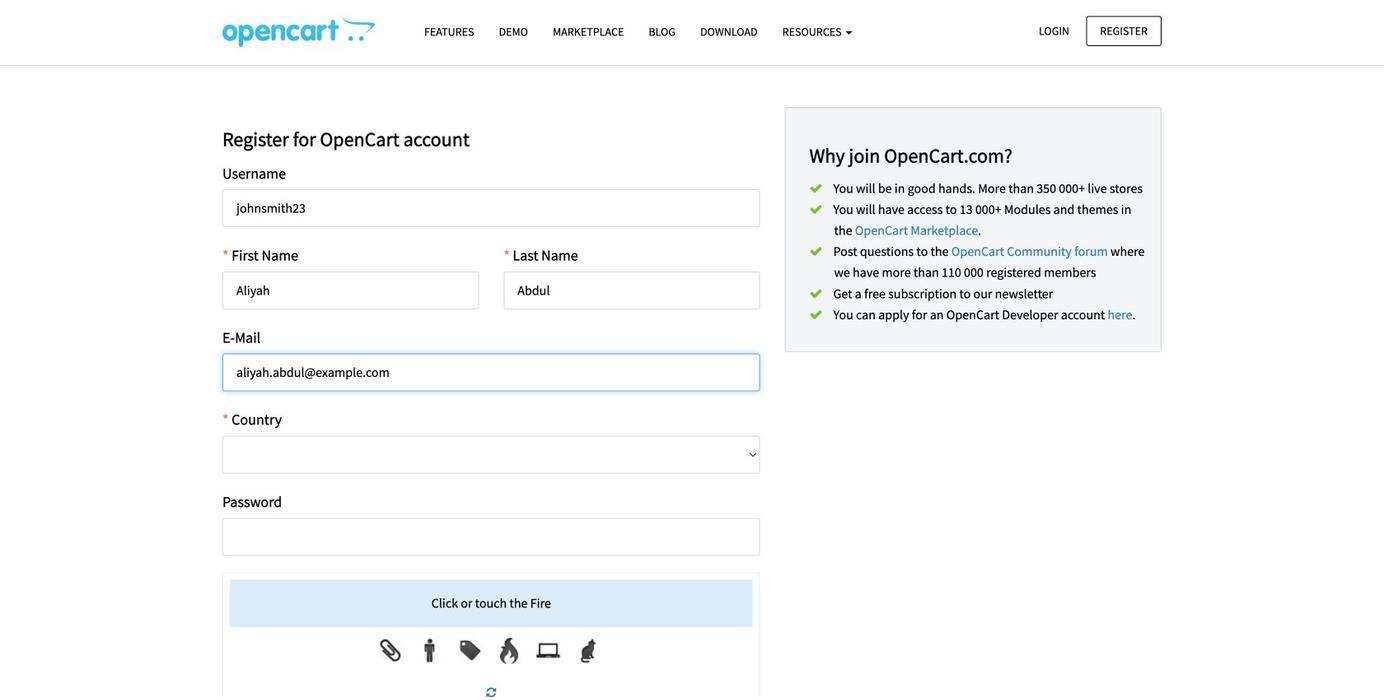 Task type: locate. For each thing, give the bounding box(es) containing it.
None password field
[[222, 518, 760, 556]]

E-Mail text field
[[222, 354, 760, 392]]



Task type: describe. For each thing, give the bounding box(es) containing it.
First Name text field
[[222, 272, 479, 310]]

opencart - account register image
[[222, 17, 375, 47]]

refresh image
[[486, 687, 496, 698]]

Username text field
[[222, 190, 760, 227]]

Last Name text field
[[504, 272, 760, 310]]



Task type: vqa. For each thing, say whether or not it's contained in the screenshot.
Last Name "text box"
yes



